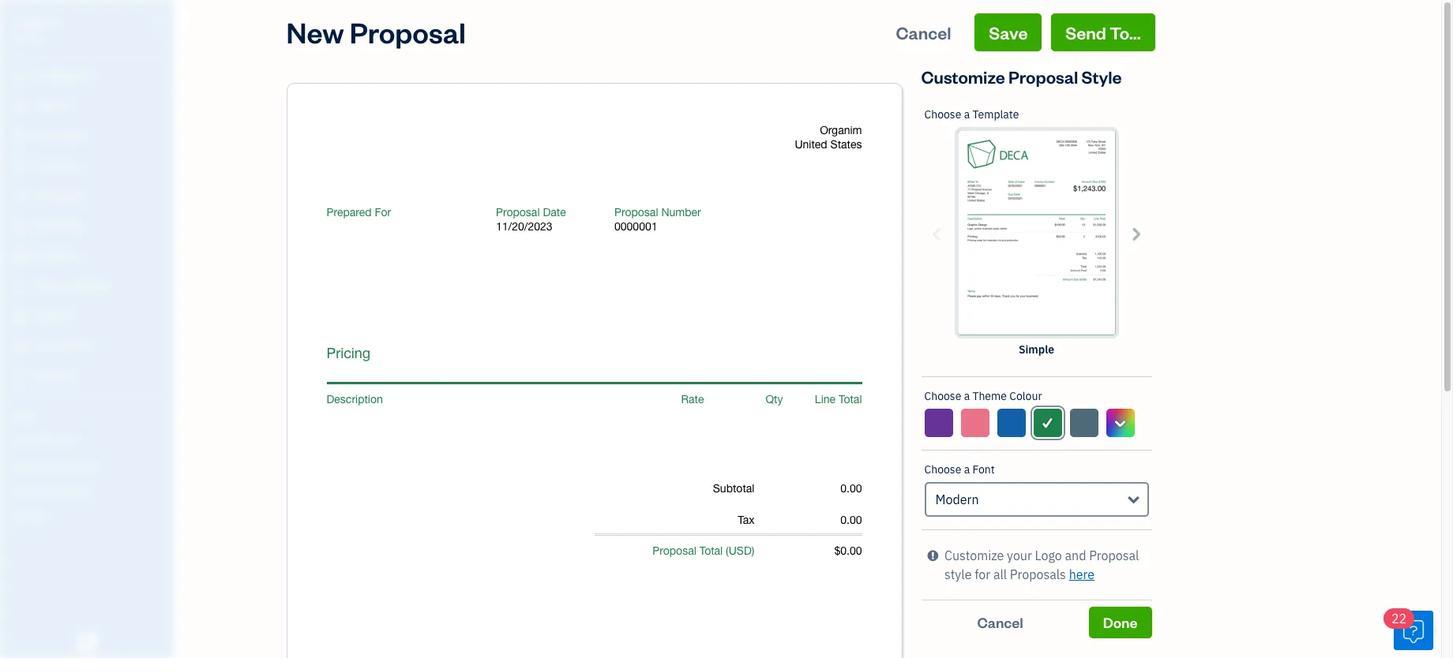Task type: describe. For each thing, give the bounding box(es) containing it.
choose a theme colour
[[925, 389, 1043, 404]]

send to...
[[1066, 21, 1141, 43]]

proposal inside customize your logo and proposal style for all proposals
[[1090, 548, 1140, 564]]

choose a theme colour element
[[921, 378, 1153, 451]]

to...
[[1110, 21, 1141, 43]]

organim united states
[[795, 124, 862, 151]]

team members image
[[12, 435, 169, 447]]

subtotal
[[713, 482, 755, 495]]

states
[[831, 138, 862, 151]]

send to... button
[[1052, 13, 1155, 51]]

report image
[[10, 369, 29, 385]]

template
[[973, 107, 1019, 122]]

(
[[726, 545, 729, 557]]

green image
[[1041, 414, 1055, 433]]

payment image
[[10, 189, 29, 205]]

save
[[989, 21, 1028, 43]]

previous image
[[929, 225, 947, 243]]

exclamationcircle image
[[928, 547, 939, 566]]

font
[[973, 463, 995, 477]]

and
[[1065, 548, 1087, 564]]

choose for choose a font
[[925, 463, 962, 477]]

united
[[795, 138, 828, 151]]

tax
[[738, 514, 755, 527]]

customize your logo and proposal style for all proposals
[[945, 548, 1140, 583]]

apps image
[[12, 409, 169, 422]]

colour
[[1010, 389, 1043, 404]]

save button
[[975, 13, 1042, 51]]

0 vertical spatial cancel button
[[882, 13, 966, 51]]

choose a font
[[925, 463, 995, 477]]

usd
[[729, 545, 752, 557]]

your
[[1007, 548, 1032, 564]]

here link
[[1069, 567, 1095, 583]]

modern
[[936, 492, 979, 508]]

22 button
[[1384, 609, 1434, 651]]

customize for customize proposal style
[[922, 66, 1005, 88]]

prepared
[[327, 206, 372, 219]]

proposals
[[1010, 567, 1066, 583]]

rate
[[681, 393, 704, 406]]

money image
[[10, 309, 29, 325]]

freshbooks image
[[74, 634, 100, 653]]

expense image
[[10, 219, 29, 235]]

dashboard image
[[10, 69, 29, 85]]

a for font
[[964, 463, 970, 477]]

style
[[1082, 66, 1122, 88]]

total for proposal
[[700, 545, 723, 557]]

choose for choose a template
[[925, 107, 962, 122]]

style
[[945, 567, 972, 583]]

proposal total ( usd )
[[653, 545, 755, 557]]

for
[[375, 206, 391, 219]]

timer image
[[10, 279, 29, 295]]

new
[[286, 13, 344, 51]]

proposal date
[[496, 206, 566, 219]]

cancel for the bottom cancel button
[[978, 614, 1024, 632]]

customize proposal style
[[922, 66, 1122, 88]]

)
[[752, 545, 755, 557]]



Task type: vqa. For each thing, say whether or not it's contained in the screenshot.
"FLAT-"
no



Task type: locate. For each thing, give the bounding box(es) containing it.
$0.00
[[835, 545, 862, 557]]

1 vertical spatial customize
[[945, 548, 1004, 564]]

done
[[1103, 614, 1138, 632]]

qty
[[766, 393, 783, 406]]

0 vertical spatial choose
[[925, 107, 962, 122]]

1 a from the top
[[964, 107, 970, 122]]

1 vertical spatial a
[[964, 389, 970, 404]]

organim for customize proposal style
[[13, 14, 62, 30]]

line total
[[815, 393, 862, 406]]

send
[[1066, 21, 1107, 43]]

organim up the states
[[820, 124, 862, 137]]

a for theme
[[964, 389, 970, 404]]

choose up "modern"
[[925, 463, 962, 477]]

1 choose from the top
[[925, 107, 962, 122]]

invoice image
[[10, 159, 29, 175]]

a left font
[[964, 463, 970, 477]]

resource center badge image
[[1394, 612, 1434, 651]]

2 choose from the top
[[925, 389, 962, 404]]

all
[[994, 567, 1007, 583]]

client image
[[10, 99, 29, 115]]

a for template
[[964, 107, 970, 122]]

customize up for
[[945, 548, 1004, 564]]

Font field
[[925, 483, 1149, 517]]

1 horizontal spatial total
[[839, 393, 862, 406]]

cancel button
[[882, 13, 966, 51], [922, 608, 1080, 639]]

0 horizontal spatial organim
[[13, 14, 62, 30]]

2 vertical spatial a
[[964, 463, 970, 477]]

project image
[[10, 249, 29, 265]]

description
[[327, 393, 383, 406]]

1 0.00 from the top
[[841, 482, 862, 495]]

customize inside customize your logo and proposal style for all proposals
[[945, 548, 1004, 564]]

1 vertical spatial cancel button
[[922, 608, 1080, 639]]

1 vertical spatial 0.00
[[841, 514, 862, 527]]

0 vertical spatial 0.00
[[841, 482, 862, 495]]

customize
[[922, 66, 1005, 88], [945, 548, 1004, 564]]

cancel
[[896, 21, 952, 43], [978, 614, 1024, 632]]

a
[[964, 107, 970, 122], [964, 389, 970, 404], [964, 463, 970, 477]]

owner
[[13, 32, 42, 43]]

1 horizontal spatial organim
[[820, 124, 862, 137]]

choose a font element
[[922, 451, 1152, 531]]

choose a template element
[[922, 96, 1152, 378]]

simple
[[1019, 343, 1055, 357]]

customize up the choose a template
[[922, 66, 1005, 88]]

number
[[662, 206, 701, 219]]

1 vertical spatial total
[[700, 545, 723, 557]]

0 vertical spatial customize
[[922, 66, 1005, 88]]

custom image
[[1113, 414, 1128, 433]]

organim for choose a theme colour
[[820, 124, 862, 137]]

for
[[975, 567, 991, 583]]

done button
[[1089, 608, 1152, 639]]

items and services image
[[12, 460, 169, 472]]

2 a from the top
[[964, 389, 970, 404]]

2 0.00 from the top
[[841, 514, 862, 527]]

1 vertical spatial choose
[[925, 389, 962, 404]]

Estimate date in MM/DD/YYYY format text field
[[496, 220, 591, 233]]

a left template
[[964, 107, 970, 122]]

organim inside main element
[[13, 14, 62, 30]]

prepared for
[[327, 206, 391, 219]]

organim
[[13, 14, 62, 30], [820, 124, 862, 137]]

choose for choose a theme colour
[[925, 389, 962, 404]]

proposal
[[350, 13, 466, 51], [1009, 66, 1079, 88], [496, 206, 540, 219], [615, 206, 659, 219], [653, 545, 697, 557], [1090, 548, 1140, 564]]

date
[[543, 206, 566, 219]]

1 vertical spatial cancel
[[978, 614, 1024, 632]]

total right line
[[839, 393, 862, 406]]

1 vertical spatial organim
[[820, 124, 862, 137]]

choose left theme
[[925, 389, 962, 404]]

next image
[[1127, 225, 1145, 243]]

estimate image
[[10, 129, 29, 145]]

customize for customize your logo and proposal style for all proposals
[[945, 548, 1004, 564]]

0 vertical spatial total
[[839, 393, 862, 406]]

line
[[815, 393, 836, 406]]

0 vertical spatial a
[[964, 107, 970, 122]]

3 choose from the top
[[925, 463, 962, 477]]

cancel for top cancel button
[[896, 21, 952, 43]]

0 horizontal spatial total
[[700, 545, 723, 557]]

22
[[1392, 612, 1407, 627]]

proposal number
[[615, 206, 701, 219]]

choose a template
[[925, 107, 1019, 122]]

choose inside 'element'
[[925, 463, 962, 477]]

organim inside organim united states
[[820, 124, 862, 137]]

a left theme
[[964, 389, 970, 404]]

main element
[[0, 0, 213, 659]]

logo
[[1035, 548, 1062, 564]]

3 a from the top
[[964, 463, 970, 477]]

settings image
[[12, 510, 169, 523]]

here
[[1069, 567, 1095, 583]]

total
[[839, 393, 862, 406], [700, 545, 723, 557]]

0 vertical spatial cancel
[[896, 21, 952, 43]]

total left (
[[700, 545, 723, 557]]

choose
[[925, 107, 962, 122], [925, 389, 962, 404], [925, 463, 962, 477]]

pricing
[[327, 345, 371, 362]]

0.00
[[841, 482, 862, 495], [841, 514, 862, 527]]

organim owner
[[13, 14, 62, 43]]

a inside 'element'
[[964, 463, 970, 477]]

total for line
[[839, 393, 862, 406]]

theme
[[973, 389, 1007, 404]]

2 vertical spatial choose
[[925, 463, 962, 477]]

organim up owner
[[13, 14, 62, 30]]

new proposal
[[286, 13, 466, 51]]

0 vertical spatial organim
[[13, 14, 62, 30]]

Enter a Proposal # text field
[[615, 220, 659, 233]]

chart image
[[10, 339, 29, 355]]

0 horizontal spatial cancel
[[896, 21, 952, 43]]

1 horizontal spatial cancel
[[978, 614, 1024, 632]]

bank connections image
[[12, 485, 169, 498]]

choose left template
[[925, 107, 962, 122]]



